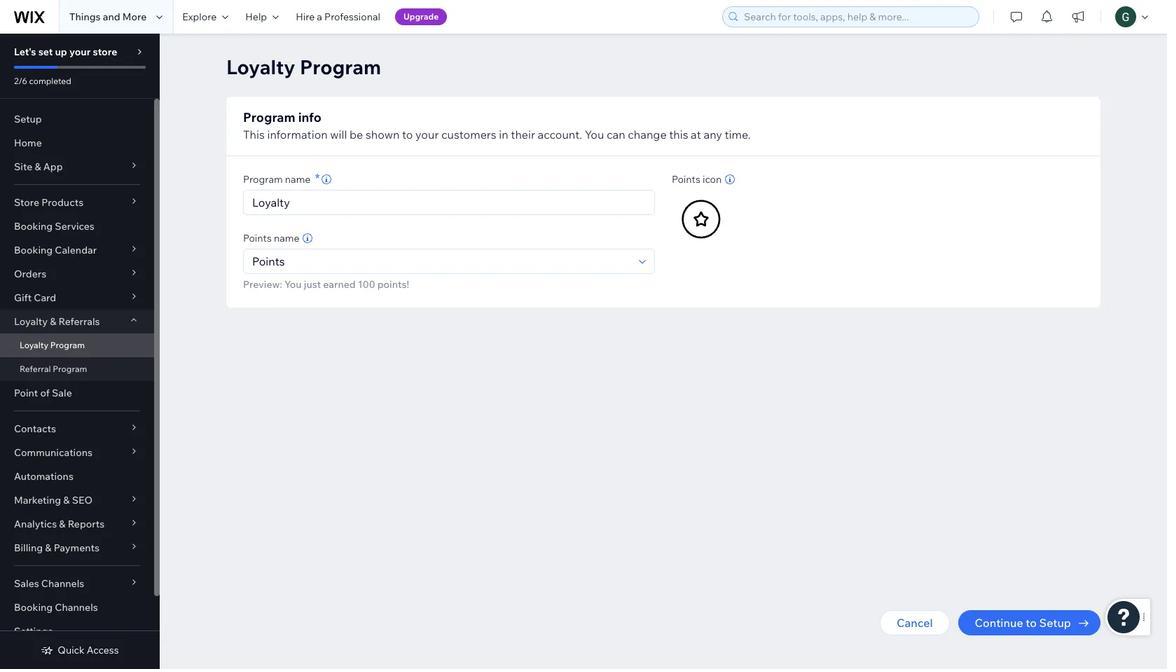 Task type: vqa. For each thing, say whether or not it's contained in the screenshot.
the win
no



Task type: locate. For each thing, give the bounding box(es) containing it.
billing & payments button
[[0, 536, 154, 560]]

referrals
[[59, 315, 100, 328]]

help button
[[237, 0, 288, 34]]

upgrade
[[404, 11, 439, 22]]

change
[[628, 128, 667, 142]]

0 horizontal spatial setup
[[14, 113, 42, 125]]

icon
[[703, 173, 722, 186]]

0 vertical spatial you
[[585, 128, 605, 142]]

1 horizontal spatial to
[[1027, 616, 1038, 630]]

1 vertical spatial setup
[[1040, 616, 1072, 630]]

preview: you just earned 100 points!
[[243, 278, 409, 291]]

0 vertical spatial to
[[402, 128, 413, 142]]

1 vertical spatial booking
[[14, 244, 53, 257]]

loyalty & referrals button
[[0, 310, 154, 334]]

booking inside dropdown button
[[14, 244, 53, 257]]

gift
[[14, 292, 32, 304]]

this
[[243, 128, 265, 142]]

loyalty program down 'hire'
[[226, 55, 381, 79]]

setup right continue
[[1040, 616, 1072, 630]]

& for analytics
[[59, 518, 66, 531]]

points left icon
[[672, 173, 701, 186]]

analytics
[[14, 518, 57, 531]]

0 vertical spatial name
[[285, 173, 311, 186]]

to right shown
[[402, 128, 413, 142]]

0 vertical spatial booking
[[14, 220, 53, 233]]

channels inside booking channels link
[[55, 601, 98, 614]]

help
[[246, 11, 267, 23]]

loyalty inside popup button
[[14, 315, 48, 328]]

gift card
[[14, 292, 56, 304]]

1 vertical spatial to
[[1027, 616, 1038, 630]]

app
[[43, 161, 63, 173]]

booking down store
[[14, 220, 53, 233]]

name for program name *
[[285, 173, 311, 186]]

points for points name
[[243, 232, 272, 245]]

0 vertical spatial points
[[672, 173, 701, 186]]

& inside billing & payments popup button
[[45, 542, 52, 555]]

setup up home
[[14, 113, 42, 125]]

program
[[300, 55, 381, 79], [243, 109, 296, 125], [243, 173, 283, 186], [50, 340, 85, 351], [53, 364, 87, 374]]

marketing & seo
[[14, 494, 93, 507]]

sales channels button
[[0, 572, 154, 596]]

1 horizontal spatial setup
[[1040, 616, 1072, 630]]

communications
[[14, 447, 93, 459]]

booking up orders
[[14, 244, 53, 257]]

services
[[55, 220, 95, 233]]

sales
[[14, 578, 39, 590]]

store
[[93, 46, 117, 58]]

points icon
[[672, 173, 722, 186]]

1 horizontal spatial you
[[585, 128, 605, 142]]

loyalty down help button
[[226, 55, 296, 79]]

loyalty program
[[226, 55, 381, 79], [20, 340, 85, 351]]

1 horizontal spatial points
[[672, 173, 701, 186]]

channels up booking channels
[[41, 578, 84, 590]]

1 vertical spatial channels
[[55, 601, 98, 614]]

can
[[607, 128, 626, 142]]

explore
[[182, 11, 217, 23]]

analytics & reports
[[14, 518, 105, 531]]

referral
[[20, 364, 51, 374]]

referral program link
[[0, 358, 154, 381]]

program down this at top
[[243, 173, 283, 186]]

you left the just
[[285, 278, 302, 291]]

hire a professional
[[296, 11, 381, 23]]

2 booking from the top
[[14, 244, 53, 257]]

1 vertical spatial you
[[285, 278, 302, 291]]

& inside loyalty & referrals popup button
[[50, 315, 56, 328]]

0 horizontal spatial to
[[402, 128, 413, 142]]

0 vertical spatial loyalty program
[[226, 55, 381, 79]]

analytics & reports button
[[0, 512, 154, 536]]

loyalty for loyalty & referrals popup button in the top left of the page
[[14, 315, 48, 328]]

1 vertical spatial name
[[274, 232, 300, 245]]

channels up settings link
[[55, 601, 98, 614]]

points for points icon
[[672, 173, 701, 186]]

name
[[285, 173, 311, 186], [274, 232, 300, 245]]

0 horizontal spatial you
[[285, 278, 302, 291]]

name inside program name *
[[285, 173, 311, 186]]

to
[[402, 128, 413, 142], [1027, 616, 1038, 630]]

2/6 completed
[[14, 76, 71, 86]]

100
[[358, 278, 375, 291]]

you left can
[[585, 128, 605, 142]]

will
[[330, 128, 347, 142]]

points up preview:
[[243, 232, 272, 245]]

2 vertical spatial booking
[[14, 601, 53, 614]]

0 horizontal spatial your
[[69, 46, 91, 58]]

1 vertical spatial your
[[416, 128, 439, 142]]

& left the seo
[[63, 494, 70, 507]]

name left *
[[285, 173, 311, 186]]

0 vertical spatial your
[[69, 46, 91, 58]]

points name
[[243, 232, 300, 245]]

contacts button
[[0, 417, 154, 441]]

1 vertical spatial loyalty program
[[20, 340, 85, 351]]

0 horizontal spatial loyalty program
[[20, 340, 85, 351]]

site & app
[[14, 161, 63, 173]]

booking for booking services
[[14, 220, 53, 233]]

booking up settings
[[14, 601, 53, 614]]

earned
[[323, 278, 356, 291]]

booking for booking channels
[[14, 601, 53, 614]]

booking for booking calendar
[[14, 244, 53, 257]]

continue to setup
[[975, 616, 1072, 630]]

more
[[123, 11, 147, 23]]

your right up
[[69, 46, 91, 58]]

calendar
[[55, 244, 97, 257]]

& down card
[[50, 315, 56, 328]]

name up preview:
[[274, 232, 300, 245]]

0 vertical spatial channels
[[41, 578, 84, 590]]

loyalty down gift card
[[14, 315, 48, 328]]

billing & payments
[[14, 542, 100, 555]]

1 horizontal spatial your
[[416, 128, 439, 142]]

loyalty program up 'referral program'
[[20, 340, 85, 351]]

loyalty up referral
[[20, 340, 48, 351]]

booking channels link
[[0, 596, 154, 620]]

0 horizontal spatial points
[[243, 232, 272, 245]]

continue to setup button
[[959, 611, 1101, 636]]

2 vertical spatial loyalty
[[20, 340, 48, 351]]

marketing & seo button
[[0, 489, 154, 512]]

to right continue
[[1027, 616, 1038, 630]]

1 vertical spatial points
[[243, 232, 272, 245]]

& right site
[[35, 161, 41, 173]]

loyalty for the loyalty program link
[[20, 340, 48, 351]]

1 vertical spatial loyalty
[[14, 315, 48, 328]]

& for site
[[35, 161, 41, 173]]

& inside the marketing & seo popup button
[[63, 494, 70, 507]]

access
[[87, 644, 119, 657]]

of
[[40, 387, 50, 400]]

setup inside setup 'link'
[[14, 113, 42, 125]]

sale
[[52, 387, 72, 400]]

& left reports
[[59, 518, 66, 531]]

your left customers
[[416, 128, 439, 142]]

setup
[[14, 113, 42, 125], [1040, 616, 1072, 630]]

booking
[[14, 220, 53, 233], [14, 244, 53, 257], [14, 601, 53, 614]]

& inside "site & app" popup button
[[35, 161, 41, 173]]

preview:
[[243, 278, 282, 291]]

booking services
[[14, 220, 95, 233]]

0 vertical spatial setup
[[14, 113, 42, 125]]

program info this information will be shown to your customers in their account. you can change this at any time.
[[243, 109, 751, 142]]

1 booking from the top
[[14, 220, 53, 233]]

billing
[[14, 542, 43, 555]]

program up this at top
[[243, 109, 296, 125]]

& right billing
[[45, 542, 52, 555]]

orders button
[[0, 262, 154, 286]]

channels
[[41, 578, 84, 590], [55, 601, 98, 614]]

channels inside sales channels 'popup button'
[[41, 578, 84, 590]]

3 booking from the top
[[14, 601, 53, 614]]

0 vertical spatial loyalty
[[226, 55, 296, 79]]

quick access
[[58, 644, 119, 657]]

& inside analytics & reports "popup button"
[[59, 518, 66, 531]]



Task type: describe. For each thing, give the bounding box(es) containing it.
home
[[14, 137, 42, 149]]

point of sale link
[[0, 381, 154, 405]]

and
[[103, 11, 120, 23]]

point
[[14, 387, 38, 400]]

booking calendar
[[14, 244, 97, 257]]

set
[[38, 46, 53, 58]]

& for loyalty
[[50, 315, 56, 328]]

upgrade button
[[395, 8, 447, 25]]

store
[[14, 196, 39, 209]]

contacts
[[14, 423, 56, 435]]

Search for tools, apps, help & more... field
[[740, 7, 975, 27]]

info
[[298, 109, 322, 125]]

automations
[[14, 470, 74, 483]]

be
[[350, 128, 363, 142]]

2/6
[[14, 76, 27, 86]]

program down the hire a professional
[[300, 55, 381, 79]]

settings
[[14, 625, 53, 638]]

you inside program info this information will be shown to your customers in their account. you can change this at any time.
[[585, 128, 605, 142]]

site
[[14, 161, 32, 173]]

let's set up your store
[[14, 46, 117, 58]]

channels for booking channels
[[55, 601, 98, 614]]

setup link
[[0, 107, 154, 131]]

professional
[[325, 11, 381, 23]]

program inside program info this information will be shown to your customers in their account. you can change this at any time.
[[243, 109, 296, 125]]

your inside sidebar element
[[69, 46, 91, 58]]

Program name text field
[[248, 191, 651, 215]]

reports
[[68, 518, 105, 531]]

& for marketing
[[63, 494, 70, 507]]

loyalty program link
[[0, 334, 154, 358]]

your inside program info this information will be shown to your customers in their account. you can change this at any time.
[[416, 128, 439, 142]]

booking channels
[[14, 601, 98, 614]]

things
[[69, 11, 101, 23]]

1 horizontal spatial loyalty program
[[226, 55, 381, 79]]

program inside program name *
[[243, 173, 283, 186]]

their
[[511, 128, 536, 142]]

hire
[[296, 11, 315, 23]]

cancel button
[[880, 611, 950, 636]]

site & app button
[[0, 155, 154, 179]]

booking calendar button
[[0, 238, 154, 262]]

gift card button
[[0, 286, 154, 310]]

loyalty & referrals
[[14, 315, 100, 328]]

in
[[499, 128, 509, 142]]

customers
[[442, 128, 497, 142]]

time.
[[725, 128, 751, 142]]

payments
[[54, 542, 100, 555]]

point of sale
[[14, 387, 72, 400]]

communications button
[[0, 441, 154, 465]]

marketing
[[14, 494, 61, 507]]

shown
[[366, 128, 400, 142]]

hire a professional link
[[288, 0, 389, 34]]

setup inside continue to setup button
[[1040, 616, 1072, 630]]

to inside button
[[1027, 616, 1038, 630]]

a
[[317, 11, 322, 23]]

things and more
[[69, 11, 147, 23]]

& for billing
[[45, 542, 52, 555]]

Points name field
[[248, 250, 635, 273]]

home link
[[0, 131, 154, 155]]

at
[[691, 128, 702, 142]]

sidebar element
[[0, 34, 160, 669]]

information
[[267, 128, 328, 142]]

cancel
[[897, 616, 933, 630]]

channels for sales channels
[[41, 578, 84, 590]]

to inside program info this information will be shown to your customers in their account. you can change this at any time.
[[402, 128, 413, 142]]

up
[[55, 46, 67, 58]]

automations link
[[0, 465, 154, 489]]

program name *
[[243, 170, 320, 186]]

referral program
[[20, 364, 87, 374]]

continue
[[975, 616, 1024, 630]]

completed
[[29, 76, 71, 86]]

points!
[[378, 278, 409, 291]]

products
[[42, 196, 84, 209]]

sales channels
[[14, 578, 84, 590]]

quick
[[58, 644, 85, 657]]

let's
[[14, 46, 36, 58]]

this
[[670, 128, 689, 142]]

settings link
[[0, 620, 154, 644]]

just
[[304, 278, 321, 291]]

any
[[704, 128, 723, 142]]

*
[[315, 170, 320, 186]]

name for points name
[[274, 232, 300, 245]]

booking services link
[[0, 215, 154, 238]]

seo
[[72, 494, 93, 507]]

orders
[[14, 268, 46, 280]]

program down loyalty & referrals popup button in the top left of the page
[[50, 340, 85, 351]]

store products button
[[0, 191, 154, 215]]

loyalty program inside sidebar element
[[20, 340, 85, 351]]

program down the loyalty program link
[[53, 364, 87, 374]]

account.
[[538, 128, 583, 142]]



